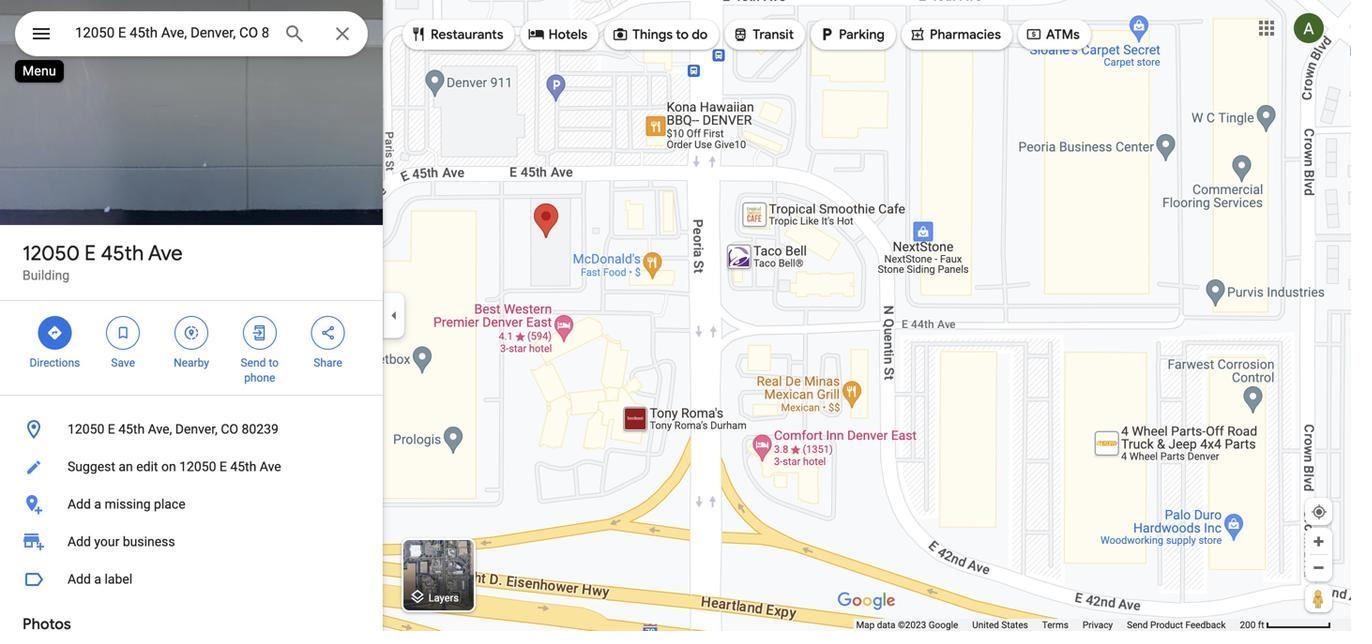 Task type: locate. For each thing, give the bounding box(es) containing it.
1 vertical spatial 45th
[[118, 422, 145, 437]]

12050 for ave,
[[68, 422, 104, 437]]

united states button
[[973, 620, 1029, 632]]

0 horizontal spatial ave
[[148, 240, 183, 267]]

1 vertical spatial to
[[269, 357, 279, 370]]

0 vertical spatial add
[[68, 497, 91, 513]]

0 vertical spatial send
[[241, 357, 266, 370]]

send product feedback
[[1127, 620, 1226, 631]]

terms button
[[1043, 620, 1069, 632]]

12050 right the on
[[179, 459, 216, 475]]

12050 e 45th ave main content
[[0, 0, 383, 632]]

zoom in image
[[1312, 535, 1326, 549]]

12050 for ave
[[23, 240, 80, 267]]


[[320, 323, 337, 344]]

show your location image
[[1311, 504, 1328, 521]]

1 a from the top
[[94, 497, 101, 513]]

45th down the co on the left of the page
[[230, 459, 257, 475]]

None field
[[75, 22, 268, 44]]

to
[[676, 26, 689, 43], [269, 357, 279, 370]]

add for add your business
[[68, 535, 91, 550]]

nearby
[[174, 357, 209, 370]]

12050 inside 12050 e 45th ave building
[[23, 240, 80, 267]]

do
[[692, 26, 708, 43]]

transit
[[753, 26, 794, 43]]

atms
[[1047, 26, 1080, 43]]

 search field
[[15, 11, 368, 60]]

missing
[[105, 497, 151, 513]]

1 vertical spatial ave
[[260, 459, 281, 475]]

to left do
[[676, 26, 689, 43]]

1 add from the top
[[68, 497, 91, 513]]

co
[[221, 422, 238, 437]]

denver,
[[175, 422, 218, 437]]

a left label
[[94, 572, 101, 588]]

google maps element
[[0, 0, 1352, 632]]

1 horizontal spatial to
[[676, 26, 689, 43]]

200 ft button
[[1240, 620, 1332, 631]]


[[183, 323, 200, 344]]

e inside 12050 e 45th ave building
[[84, 240, 96, 267]]

suggest an edit on 12050 e 45th ave
[[68, 459, 281, 475]]

send for send product feedback
[[1127, 620, 1149, 631]]

add your business
[[68, 535, 175, 550]]

a
[[94, 497, 101, 513], [94, 572, 101, 588]]

united states
[[973, 620, 1029, 631]]

0 horizontal spatial e
[[84, 240, 96, 267]]

add your business link
[[0, 524, 383, 561]]


[[410, 24, 427, 45]]

1 vertical spatial a
[[94, 572, 101, 588]]

0 horizontal spatial to
[[269, 357, 279, 370]]

0 vertical spatial to
[[676, 26, 689, 43]]

1 vertical spatial 12050
[[68, 422, 104, 437]]

 hotels
[[528, 24, 588, 45]]

add a missing place button
[[0, 486, 383, 524]]

map
[[856, 620, 875, 631]]

12050
[[23, 240, 80, 267], [68, 422, 104, 437], [179, 459, 216, 475]]

200
[[1240, 620, 1256, 631]]

states
[[1002, 620, 1029, 631]]

1 horizontal spatial ave
[[260, 459, 281, 475]]

0 vertical spatial 45th
[[101, 240, 144, 267]]

200 ft
[[1240, 620, 1265, 631]]

©2023
[[898, 620, 927, 631]]

0 vertical spatial e
[[84, 240, 96, 267]]

 button
[[15, 11, 68, 60]]

a for label
[[94, 572, 101, 588]]

1 horizontal spatial e
[[108, 422, 115, 437]]

1 vertical spatial e
[[108, 422, 115, 437]]

e
[[84, 240, 96, 267], [108, 422, 115, 437], [220, 459, 227, 475]]

terms
[[1043, 620, 1069, 631]]

ave
[[148, 240, 183, 267], [260, 459, 281, 475]]

on
[[161, 459, 176, 475]]

 things to do
[[612, 24, 708, 45]]


[[528, 24, 545, 45]]

0 horizontal spatial send
[[241, 357, 266, 370]]

footer containing map data ©2023 google
[[856, 620, 1240, 632]]

45th inside 12050 e 45th ave building
[[101, 240, 144, 267]]

add down suggest
[[68, 497, 91, 513]]

0 vertical spatial a
[[94, 497, 101, 513]]

1 vertical spatial add
[[68, 535, 91, 550]]

12050 up building
[[23, 240, 80, 267]]

45th up the 
[[101, 240, 144, 267]]

0 vertical spatial ave
[[148, 240, 183, 267]]

send inside 'send to phone'
[[241, 357, 266, 370]]

building
[[23, 268, 70, 283]]

add for add a label
[[68, 572, 91, 588]]

ft
[[1259, 620, 1265, 631]]

footer
[[856, 620, 1240, 632]]

suggest an edit on 12050 e 45th ave button
[[0, 449, 383, 486]]

ave inside 12050 e 45th ave building
[[148, 240, 183, 267]]

12050 E 45th Ave, Denver, CO 80239 field
[[15, 11, 368, 56]]

zoom out image
[[1312, 561, 1326, 575]]

45th
[[101, 240, 144, 267], [118, 422, 145, 437], [230, 459, 257, 475]]

3 add from the top
[[68, 572, 91, 588]]

add
[[68, 497, 91, 513], [68, 535, 91, 550], [68, 572, 91, 588]]

1 vertical spatial send
[[1127, 620, 1149, 631]]

to up phone
[[269, 357, 279, 370]]

send up phone
[[241, 357, 266, 370]]

add left your
[[68, 535, 91, 550]]

2 vertical spatial e
[[220, 459, 227, 475]]

google account: angela cha  
(angela.cha@adept.ai) image
[[1294, 13, 1324, 43]]

send left product
[[1127, 620, 1149, 631]]

parking
[[839, 26, 885, 43]]

2 a from the top
[[94, 572, 101, 588]]

12050 up suggest
[[68, 422, 104, 437]]

1 horizontal spatial send
[[1127, 620, 1149, 631]]


[[251, 323, 268, 344]]

none field inside "12050 e 45th ave, denver, co 80239" field
[[75, 22, 268, 44]]


[[732, 24, 749, 45]]

map data ©2023 google
[[856, 620, 959, 631]]

0 vertical spatial 12050
[[23, 240, 80, 267]]

business
[[123, 535, 175, 550]]

directions
[[30, 357, 80, 370]]

send inside button
[[1127, 620, 1149, 631]]

45th left ave,
[[118, 422, 145, 437]]

send
[[241, 357, 266, 370], [1127, 620, 1149, 631]]

2 add from the top
[[68, 535, 91, 550]]

e for ave,
[[108, 422, 115, 437]]

2 vertical spatial add
[[68, 572, 91, 588]]

things
[[633, 26, 673, 43]]

a left missing
[[94, 497, 101, 513]]

data
[[877, 620, 896, 631]]

hotels
[[549, 26, 588, 43]]

45th for ave,
[[118, 422, 145, 437]]

add left label
[[68, 572, 91, 588]]



Task type: describe. For each thing, give the bounding box(es) containing it.
2 horizontal spatial e
[[220, 459, 227, 475]]

actions for 12050 e 45th ave region
[[0, 301, 383, 395]]

restaurants
[[431, 26, 504, 43]]

 restaurants
[[410, 24, 504, 45]]

google
[[929, 620, 959, 631]]

layers
[[429, 593, 459, 604]]

send product feedback button
[[1127, 620, 1226, 632]]

united
[[973, 620, 1000, 631]]

feedback
[[1186, 620, 1226, 631]]

2 vertical spatial 12050
[[179, 459, 216, 475]]

 transit
[[732, 24, 794, 45]]

add a missing place
[[68, 497, 186, 513]]

phone
[[244, 372, 275, 385]]

suggest
[[68, 459, 115, 475]]

product
[[1151, 620, 1184, 631]]


[[819, 24, 835, 45]]

add for add a missing place
[[68, 497, 91, 513]]

ave inside button
[[260, 459, 281, 475]]

place
[[154, 497, 186, 513]]

your
[[94, 535, 120, 550]]

12050 e 45th ave, denver, co 80239
[[68, 422, 279, 437]]

share
[[314, 357, 342, 370]]

pharmacies
[[930, 26, 1001, 43]]

12050 e 45th ave, denver, co 80239 button
[[0, 411, 383, 449]]

an
[[119, 459, 133, 475]]


[[115, 323, 132, 344]]

45th for ave
[[101, 240, 144, 267]]

add a label button
[[0, 561, 383, 599]]


[[30, 20, 53, 47]]

ave,
[[148, 422, 172, 437]]


[[910, 24, 926, 45]]

footer inside google maps element
[[856, 620, 1240, 632]]

save
[[111, 357, 135, 370]]

 pharmacies
[[910, 24, 1001, 45]]


[[46, 323, 63, 344]]

add a label
[[68, 572, 132, 588]]

label
[[105, 572, 132, 588]]

to inside  things to do
[[676, 26, 689, 43]]

to inside 'send to phone'
[[269, 357, 279, 370]]

80239
[[242, 422, 279, 437]]

show street view coverage image
[[1306, 585, 1333, 613]]


[[612, 24, 629, 45]]

edit
[[136, 459, 158, 475]]

e for ave
[[84, 240, 96, 267]]

 atms
[[1026, 24, 1080, 45]]

privacy
[[1083, 620, 1113, 631]]


[[1026, 24, 1043, 45]]

privacy button
[[1083, 620, 1113, 632]]

send for send to phone
[[241, 357, 266, 370]]

12050 e 45th ave building
[[23, 240, 183, 283]]

2 vertical spatial 45th
[[230, 459, 257, 475]]

 parking
[[819, 24, 885, 45]]

send to phone
[[241, 357, 279, 385]]

a for missing
[[94, 497, 101, 513]]

collapse side panel image
[[384, 306, 405, 326]]



Task type: vqa. For each thing, say whether or not it's contained in the screenshot.


